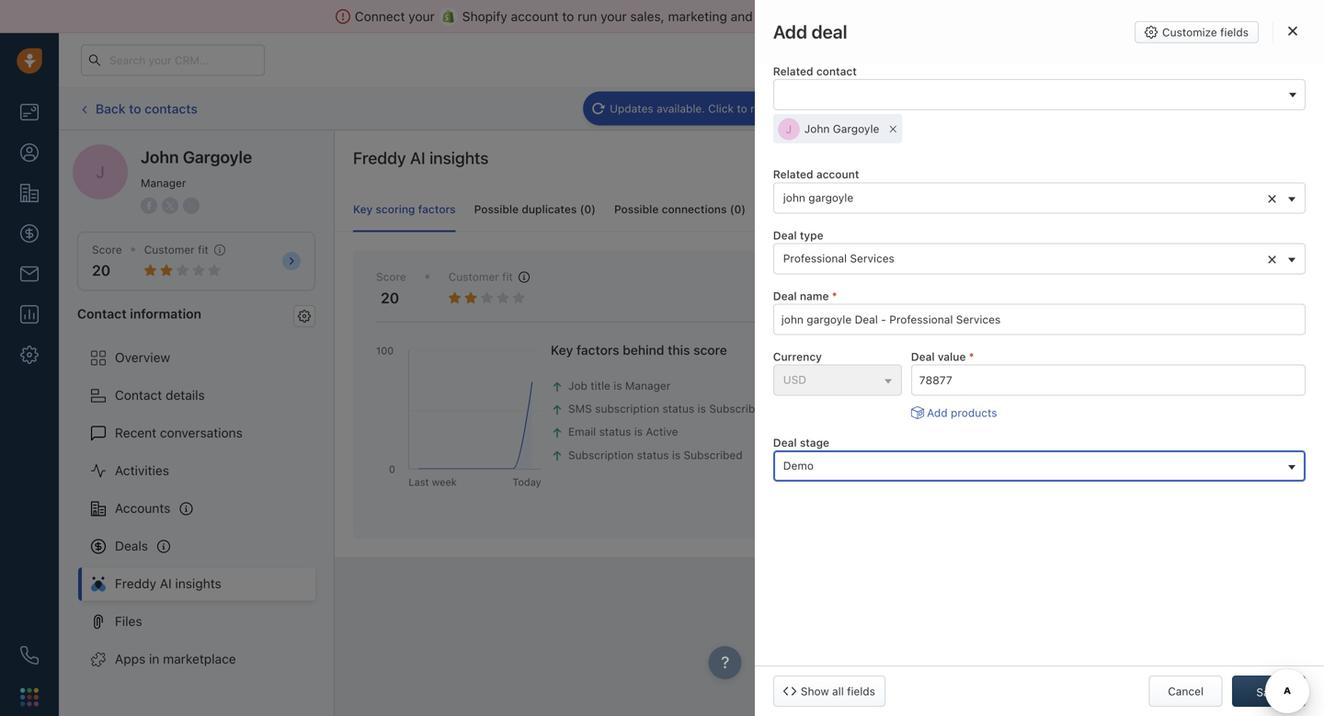 Task type: describe. For each thing, give the bounding box(es) containing it.
send
[[1091, 437, 1117, 450]]

show
[[801, 685, 829, 698]]

1 horizontal spatial customer
[[449, 270, 499, 283]]

add products
[[927, 407, 997, 420]]

deal for deal name *
[[773, 290, 797, 302]]

add for add products
[[927, 407, 948, 420]]

shopify
[[462, 9, 507, 24]]

run
[[578, 9, 597, 24]]

click
[[708, 102, 734, 115]]

0 vertical spatial customer
[[144, 243, 195, 256]]

sms subscription status is subscribed
[[568, 402, 768, 415]]

possible for possible connections (0)
[[614, 203, 659, 216]]

and
[[731, 9, 753, 24]]

overview
[[115, 350, 170, 365]]

contact for contact details
[[115, 388, 162, 403]]

0 vertical spatial freddy ai insights
[[353, 148, 489, 168]]

1 vertical spatial 20
[[381, 289, 399, 306]]

john gargoyle inside add deal dialog
[[804, 122, 879, 135]]

services
[[850, 252, 895, 265]]

deal value *
[[911, 350, 974, 363]]

is for active
[[634, 425, 643, 438]]

show all fields button
[[773, 676, 886, 707]]

0 vertical spatial 20
[[92, 262, 110, 279]]

key for key scoring factors
[[353, 203, 373, 216]]

0 horizontal spatial freddy
[[115, 576, 156, 591]]

contacts
[[145, 101, 198, 116]]

2 your from the left
[[601, 9, 627, 24]]

email
[[1120, 437, 1148, 450]]

phone image
[[20, 646, 39, 665]]

make call link
[[1163, 428, 1236, 469]]

john inside add deal dialog
[[804, 122, 830, 135]]

× for john gargoyle
[[1267, 188, 1277, 207]]

× for professional services
[[1267, 248, 1277, 268]]

2 horizontal spatial insights
[[989, 342, 1037, 358]]

key scoring factors link
[[353, 186, 456, 232]]

sms button
[[777, 93, 839, 125]]

usd
[[783, 374, 807, 386]]

crm.
[[860, 9, 892, 24]]

status for email status is active
[[599, 425, 631, 438]]

plans
[[1030, 53, 1058, 66]]

usd button
[[773, 365, 902, 396]]

to left 'run'
[[562, 9, 574, 24]]

connect your
[[355, 9, 435, 24]]

email for email
[[633, 103, 661, 115]]

demo button
[[773, 451, 1306, 482]]

deal stage
[[773, 436, 830, 449]]

none search field inside add deal dialog
[[773, 79, 1306, 110]]

0 horizontal spatial manager
[[141, 177, 186, 189]]

marketing
[[668, 9, 727, 24]]

stage
[[800, 436, 830, 449]]

status for subscription status is subscribed
[[637, 449, 669, 461]]

cancel button
[[1149, 676, 1223, 707]]

john
[[783, 191, 806, 204]]

0 vertical spatial status
[[663, 402, 695, 415]]

contact
[[816, 65, 857, 78]]

× button
[[884, 115, 902, 145]]

make
[[1175, 437, 1203, 450]]

is for subscribed
[[672, 449, 681, 461]]

to for back to contacts
[[129, 101, 141, 116]]

connections
[[662, 203, 727, 216]]

1 horizontal spatial freddy
[[353, 148, 406, 168]]

subscription
[[568, 449, 634, 461]]

possible duplicates (0)
[[474, 203, 596, 216]]

your trial ends in 21 days
[[832, 54, 952, 66]]

save button
[[1232, 676, 1306, 707]]

possible connections (0) link
[[614, 186, 746, 232]]

0 vertical spatial ai
[[410, 148, 425, 168]]

add to sales sequence
[[931, 437, 1048, 450]]

add deal
[[1177, 102, 1223, 115]]

your
[[832, 54, 854, 66]]

sales activities
[[1035, 102, 1113, 115]]

nurturing.
[[1016, 375, 1067, 388]]

× inside button
[[889, 119, 898, 137]]

Search your CRM... text field
[[81, 45, 265, 76]]

account for related
[[816, 168, 859, 181]]

email button
[[606, 93, 671, 125]]

professional services
[[783, 252, 895, 265]]

gargoyle
[[809, 191, 854, 204]]

0 vertical spatial subscribed
[[709, 402, 768, 415]]

refresh.
[[751, 102, 791, 115]]

send email button
[[1063, 428, 1158, 459]]

john for continue to engage with them.
[[903, 375, 929, 388]]

updates
[[610, 102, 654, 115]]

john gargoyle
[[783, 191, 854, 204]]

account for shopify
[[511, 9, 559, 24]]

possible for possible duplicates (0)
[[474, 203, 519, 216]]

add deal
[[773, 21, 848, 42]]

available.
[[657, 102, 705, 115]]

activities
[[115, 463, 169, 478]]

deal for deal value *
[[911, 350, 935, 363]]

them.
[[1033, 400, 1063, 413]]

0 horizontal spatial ai
[[160, 576, 172, 591]]

j
[[786, 123, 792, 136]]

call button
[[681, 93, 737, 125]]

0 vertical spatial in
[[904, 54, 913, 66]]

demo
[[783, 459, 814, 472]]

close image
[[1288, 26, 1298, 36]]

updates available. click to refresh. link
[[583, 92, 800, 126]]

contact for contact information
[[77, 306, 127, 321]]

name
[[800, 290, 829, 302]]

activities
[[1066, 102, 1113, 115]]

0 horizontal spatial score 20
[[92, 243, 122, 279]]

sequence
[[998, 437, 1048, 450]]

back to contacts
[[96, 101, 198, 116]]

duplicates
[[522, 203, 577, 216]]

(0) for possible duplicates (0)
[[580, 203, 596, 216]]

call
[[708, 103, 728, 115]]

sms for sms
[[805, 103, 829, 115]]

make call button
[[1163, 428, 1236, 459]]

continue to engage with them.
[[903, 400, 1063, 413]]

deal for deal stage
[[773, 436, 797, 449]]

1 horizontal spatial score 20
[[376, 270, 406, 306]]

Start typing... text field
[[773, 304, 1306, 335]]

meeting
[[946, 103, 988, 115]]

0 horizontal spatial freddy ai insights
[[115, 576, 221, 591]]

accounts
[[115, 501, 170, 516]]

customize fields button
[[1135, 21, 1259, 43]]

2 horizontal spatial freddy
[[928, 342, 970, 358]]

21
[[916, 54, 927, 66]]

marketplace
[[163, 652, 236, 667]]

1 vertical spatial fields
[[847, 685, 875, 698]]

to for continue to engage with them.
[[953, 400, 963, 413]]

apps in marketplace
[[115, 652, 236, 667]]

1 vertical spatial manager
[[625, 379, 671, 392]]



Task type: locate. For each thing, give the bounding box(es) containing it.
0 vertical spatial fit
[[198, 243, 209, 256]]

2 vertical spatial ai
[[160, 576, 172, 591]]

* for deal name *
[[832, 290, 837, 302]]

from
[[806, 9, 834, 24]]

trial
[[857, 54, 875, 66]]

contact down 20 button
[[77, 306, 127, 321]]

score 20 down scoring
[[376, 270, 406, 306]]

1 vertical spatial related
[[773, 168, 813, 181]]

with
[[1008, 400, 1030, 413]]

professional
[[783, 252, 847, 265]]

products
[[951, 407, 997, 420]]

account right shopify
[[511, 9, 559, 24]]

score up 20 button
[[92, 243, 122, 256]]

to right back
[[129, 101, 141, 116]]

0 horizontal spatial fields
[[847, 685, 875, 698]]

gargoyle for continue to engage with them.
[[932, 375, 978, 388]]

1 horizontal spatial freddy ai insights
[[353, 148, 489, 168]]

0 vertical spatial contact
[[77, 306, 127, 321]]

0 horizontal spatial john gargoyle
[[141, 147, 252, 167]]

1 vertical spatial gargoyle
[[183, 147, 252, 167]]

1 horizontal spatial in
[[904, 54, 913, 66]]

key left scoring
[[353, 203, 373, 216]]

0 horizontal spatial in
[[149, 652, 159, 667]]

possible duplicates (0) link
[[474, 186, 596, 232]]

(0) right duplicates
[[580, 203, 596, 216]]

1 vertical spatial ai
[[974, 342, 986, 358]]

gargoyle down value
[[932, 375, 978, 388]]

fields right customize
[[1220, 26, 1249, 39]]

1 horizontal spatial john
[[804, 122, 830, 135]]

back
[[96, 101, 126, 116]]

add inside dialog
[[927, 407, 948, 420]]

freddy
[[353, 148, 406, 168], [928, 342, 970, 358], [115, 576, 156, 591]]

subscription status is subscribed
[[568, 449, 743, 461]]

deal name *
[[773, 290, 837, 302]]

1 vertical spatial sms
[[568, 402, 592, 415]]

is right 'title'
[[614, 379, 622, 392]]

2 horizontal spatial freddy ai insights
[[928, 342, 1037, 358]]

manager down "contacts"
[[141, 177, 186, 189]]

to left 'sales'
[[955, 437, 965, 450]]

your
[[409, 9, 435, 24], [601, 9, 627, 24]]

freddy ai insights up the john gargoyle needs nurturing.
[[928, 342, 1037, 358]]

gargoyle down "contacts"
[[183, 147, 252, 167]]

2 vertical spatial gargoyle
[[932, 375, 978, 388]]

john gargoyle down task
[[804, 122, 879, 135]]

0 vertical spatial john
[[804, 122, 830, 135]]

1 vertical spatial account
[[816, 168, 859, 181]]

contact details
[[115, 388, 205, 403]]

all
[[832, 685, 844, 698]]

customer up information
[[144, 243, 195, 256]]

conversations
[[160, 425, 243, 441]]

in left 21
[[904, 54, 913, 66]]

explore
[[987, 53, 1027, 66]]

continue
[[903, 400, 950, 413]]

0 horizontal spatial sms
[[568, 402, 592, 415]]

sales
[[968, 437, 995, 450]]

recent
[[115, 425, 156, 441]]

scoring
[[376, 203, 415, 216]]

possible left connections
[[614, 203, 659, 216]]

john gargoyle needs nurturing.
[[903, 375, 1067, 388]]

subscribed down score
[[709, 402, 768, 415]]

key up job
[[551, 342, 573, 358]]

0 horizontal spatial score
[[92, 243, 122, 256]]

related for related contact
[[773, 65, 813, 78]]

needs
[[981, 375, 1013, 388]]

0 vertical spatial customer fit
[[144, 243, 209, 256]]

is down active
[[672, 449, 681, 461]]

0 vertical spatial add
[[1177, 102, 1198, 115]]

1 vertical spatial ×
[[1267, 188, 1277, 207]]

add deal button
[[1150, 93, 1232, 125]]

1 vertical spatial john gargoyle
[[141, 147, 252, 167]]

deal left type
[[773, 229, 797, 242]]

0 vertical spatial freddy
[[353, 148, 406, 168]]

freddy down deals
[[115, 576, 156, 591]]

0 vertical spatial related
[[773, 65, 813, 78]]

back to contacts link
[[77, 95, 198, 123]]

0 horizontal spatial customer fit
[[144, 243, 209, 256]]

* right value
[[969, 350, 974, 363]]

fields right the all
[[847, 685, 875, 698]]

ai up "apps in marketplace"
[[160, 576, 172, 591]]

0 vertical spatial factors
[[418, 203, 456, 216]]

sms for sms subscription status is subscribed
[[568, 402, 592, 415]]

in right apps
[[149, 652, 159, 667]]

* for deal value *
[[969, 350, 974, 363]]

key for key factors behind this score
[[551, 342, 573, 358]]

gargoyle inside add deal dialog
[[833, 122, 879, 135]]

2 possible from the left
[[614, 203, 659, 216]]

0 vertical spatial john gargoyle
[[804, 122, 879, 135]]

sales,
[[630, 9, 665, 24]]

sms down job
[[568, 402, 592, 415]]

1 horizontal spatial john gargoyle
[[804, 122, 879, 135]]

account inside add deal dialog
[[816, 168, 859, 181]]

20 up "contact information"
[[92, 262, 110, 279]]

1 horizontal spatial *
[[969, 350, 974, 363]]

customer fit
[[144, 243, 209, 256], [449, 270, 513, 283]]

make call
[[1175, 437, 1224, 450]]

to for add to sales sequence
[[955, 437, 965, 450]]

add products link
[[911, 405, 997, 421]]

2 related from the top
[[773, 168, 813, 181]]

the
[[837, 9, 856, 24]]

this
[[668, 342, 690, 358]]

2 horizontal spatial john
[[903, 375, 929, 388]]

1 vertical spatial fit
[[502, 270, 513, 283]]

freshworks switcher image
[[20, 688, 39, 707]]

add
[[773, 21, 807, 42]]

mng settings image
[[298, 310, 311, 323]]

call link
[[681, 93, 737, 125]]

gargoyle for manager
[[183, 147, 252, 167]]

related contact
[[773, 65, 857, 78]]

1 vertical spatial score
[[376, 270, 406, 283]]

1 vertical spatial in
[[149, 652, 159, 667]]

status down the subscription in the bottom of the page
[[599, 425, 631, 438]]

related up the john
[[773, 168, 813, 181]]

john right j
[[804, 122, 830, 135]]

0 vertical spatial gargoyle
[[833, 122, 879, 135]]

0 vertical spatial key
[[353, 203, 373, 216]]

possible left duplicates
[[474, 203, 519, 216]]

2 vertical spatial freddy ai insights
[[115, 576, 221, 591]]

is down score
[[698, 402, 706, 415]]

possible
[[474, 203, 519, 216], [614, 203, 659, 216]]

task button
[[848, 93, 909, 125]]

score down scoring
[[376, 270, 406, 283]]

freddy up scoring
[[353, 148, 406, 168]]

0 horizontal spatial your
[[409, 9, 435, 24]]

freddy ai insights down deals
[[115, 576, 221, 591]]

0 horizontal spatial possible
[[474, 203, 519, 216]]

1 horizontal spatial your
[[601, 9, 627, 24]]

ai
[[410, 148, 425, 168], [974, 342, 986, 358], [160, 576, 172, 591]]

0 vertical spatial sms
[[805, 103, 829, 115]]

deal
[[773, 229, 797, 242], [773, 290, 797, 302], [911, 350, 935, 363], [773, 436, 797, 449]]

add down add products link
[[931, 437, 951, 450]]

freddy ai insights up key scoring factors
[[353, 148, 489, 168]]

20 down scoring
[[381, 289, 399, 306]]

ends
[[878, 54, 902, 66]]

2 vertical spatial freddy
[[115, 576, 156, 591]]

deal
[[812, 21, 848, 42]]

key factors behind this score
[[551, 342, 727, 358]]

fields
[[1220, 26, 1249, 39], [847, 685, 875, 698]]

days
[[930, 54, 952, 66]]

to left engage
[[953, 400, 963, 413]]

save
[[1257, 686, 1282, 699]]

add left deal
[[1177, 102, 1198, 115]]

john gargoyle down "contacts"
[[141, 147, 252, 167]]

sms inside "button"
[[805, 103, 829, 115]]

active
[[646, 425, 678, 438]]

*
[[832, 290, 837, 302], [969, 350, 974, 363]]

2 horizontal spatial ai
[[974, 342, 986, 358]]

1 vertical spatial freddy ai insights
[[928, 342, 1037, 358]]

1 vertical spatial add
[[927, 407, 948, 420]]

to inside button
[[955, 437, 965, 450]]

add for add to sales sequence
[[931, 437, 951, 450]]

1 vertical spatial contact
[[115, 388, 162, 403]]

factors right scoring
[[418, 203, 456, 216]]

0 horizontal spatial gargoyle
[[183, 147, 252, 167]]

0 horizontal spatial fit
[[198, 243, 209, 256]]

1 vertical spatial customer
[[449, 270, 499, 283]]

ai up key scoring factors
[[410, 148, 425, 168]]

send email image
[[1152, 55, 1165, 66]]

customer fit down possible duplicates (0) at the top left
[[449, 270, 513, 283]]

1 horizontal spatial factors
[[577, 342, 619, 358]]

0 vertical spatial insights
[[430, 148, 489, 168]]

deal up demo
[[773, 436, 797, 449]]

freddy ai insights
[[353, 148, 489, 168], [928, 342, 1037, 358], [115, 576, 221, 591]]

contact
[[77, 306, 127, 321], [115, 388, 162, 403]]

1 horizontal spatial possible
[[614, 203, 659, 216]]

your right 'run'
[[601, 9, 627, 24]]

add for add deal
[[1177, 102, 1198, 115]]

1 vertical spatial john
[[141, 147, 179, 167]]

gargoyle down task
[[833, 122, 879, 135]]

show all fields
[[801, 685, 875, 698]]

1 horizontal spatial ai
[[410, 148, 425, 168]]

1 horizontal spatial fields
[[1220, 26, 1249, 39]]

1 horizontal spatial insights
[[430, 148, 489, 168]]

customer down possible duplicates (0) at the top left
[[449, 270, 499, 283]]

×
[[889, 119, 898, 137], [1267, 188, 1277, 207], [1267, 248, 1277, 268]]

manager
[[141, 177, 186, 189], [625, 379, 671, 392]]

is left active
[[634, 425, 643, 438]]

connect
[[355, 9, 405, 24]]

0 horizontal spatial john
[[141, 147, 179, 167]]

call
[[1206, 437, 1224, 450]]

score
[[694, 342, 727, 358]]

contact information
[[77, 306, 201, 321]]

fit up information
[[198, 243, 209, 256]]

1 vertical spatial insights
[[989, 342, 1037, 358]]

0 vertical spatial email
[[633, 103, 661, 115]]

1 horizontal spatial customer fit
[[449, 270, 513, 283]]

(0) for possible connections (0)
[[730, 203, 746, 216]]

deal left value
[[911, 350, 935, 363]]

customer fit up information
[[144, 243, 209, 256]]

0 vertical spatial manager
[[141, 177, 186, 189]]

ai right value
[[974, 342, 986, 358]]

score
[[92, 243, 122, 256], [376, 270, 406, 283]]

0 vertical spatial fields
[[1220, 26, 1249, 39]]

job title is manager
[[568, 379, 671, 392]]

factors
[[418, 203, 456, 216], [577, 342, 619, 358]]

1 horizontal spatial email
[[633, 103, 661, 115]]

score 20 up "contact information"
[[92, 243, 122, 279]]

to inside "link"
[[737, 102, 747, 115]]

status down active
[[637, 449, 669, 461]]

* right name
[[832, 290, 837, 302]]

what's new image
[[1193, 53, 1206, 66]]

2 vertical spatial status
[[637, 449, 669, 461]]

related for related account
[[773, 168, 813, 181]]

send email
[[1091, 437, 1148, 450]]

key scoring factors
[[353, 203, 456, 216]]

factors up 'title'
[[577, 342, 619, 358]]

john down "contacts"
[[141, 147, 179, 167]]

currency
[[773, 350, 822, 363]]

0 horizontal spatial account
[[511, 9, 559, 24]]

related down "add"
[[773, 65, 813, 78]]

email inside button
[[633, 103, 661, 115]]

manager up sms subscription status is subscribed
[[625, 379, 671, 392]]

john up continue
[[903, 375, 929, 388]]

deal left name
[[773, 290, 797, 302]]

task
[[876, 103, 899, 115]]

1 horizontal spatial (0)
[[730, 203, 746, 216]]

0 horizontal spatial insights
[[175, 576, 221, 591]]

account up gargoyle
[[816, 168, 859, 181]]

possible connections (0)
[[614, 203, 746, 216]]

support
[[756, 9, 803, 24]]

insights up the "marketplace"
[[175, 576, 221, 591]]

freddy up the john gargoyle needs nurturing.
[[928, 342, 970, 358]]

2 horizontal spatial gargoyle
[[932, 375, 978, 388]]

deal
[[1201, 102, 1223, 115]]

0 horizontal spatial email
[[568, 425, 596, 438]]

subscription
[[595, 402, 659, 415]]

updates available. click to refresh.
[[610, 102, 791, 115]]

fit down possible duplicates (0) link
[[502, 270, 513, 283]]

your right connect
[[409, 9, 435, 24]]

behind
[[623, 342, 664, 358]]

explore plans link
[[977, 49, 1069, 71]]

value
[[938, 350, 966, 363]]

subscribed down sms subscription status is subscribed
[[684, 449, 743, 461]]

1 (0) from the left
[[580, 203, 596, 216]]

phone element
[[11, 637, 48, 674]]

insights up needs
[[989, 342, 1037, 358]]

0 vertical spatial account
[[511, 9, 559, 24]]

1 vertical spatial subscribed
[[684, 449, 743, 461]]

deal for deal type
[[773, 229, 797, 242]]

1 vertical spatial email
[[568, 425, 596, 438]]

1 related from the top
[[773, 65, 813, 78]]

1 horizontal spatial sms
[[805, 103, 829, 115]]

add deal dialog
[[755, 0, 1324, 716]]

1 vertical spatial customer fit
[[449, 270, 513, 283]]

1 horizontal spatial fit
[[502, 270, 513, 283]]

0 vertical spatial ×
[[889, 119, 898, 137]]

subscribed
[[709, 402, 768, 415], [684, 449, 743, 461]]

insights
[[430, 148, 489, 168], [989, 342, 1037, 358], [175, 576, 221, 591]]

1 horizontal spatial 20
[[381, 289, 399, 306]]

1 horizontal spatial account
[[816, 168, 859, 181]]

insights up key scoring factors
[[430, 148, 489, 168]]

2 vertical spatial insights
[[175, 576, 221, 591]]

is for manager
[[614, 379, 622, 392]]

1 vertical spatial factors
[[577, 342, 619, 358]]

john for manager
[[141, 147, 179, 167]]

2 (0) from the left
[[730, 203, 746, 216]]

details
[[166, 388, 205, 403]]

0 horizontal spatial factors
[[418, 203, 456, 216]]

deal type
[[773, 229, 824, 242]]

contact up recent
[[115, 388, 162, 403]]

engage
[[967, 400, 1005, 413]]

to right click
[[737, 102, 747, 115]]

status up active
[[663, 402, 695, 415]]

0 horizontal spatial *
[[832, 290, 837, 302]]

0 horizontal spatial customer
[[144, 243, 195, 256]]

sms down the related contact
[[805, 103, 829, 115]]

(0) right connections
[[730, 203, 746, 216]]

title
[[591, 379, 611, 392]]

add left the products
[[927, 407, 948, 420]]

email status is active
[[568, 425, 678, 438]]

1 vertical spatial key
[[551, 342, 573, 358]]

None search field
[[773, 79, 1306, 110]]

1 horizontal spatial gargoyle
[[833, 122, 879, 135]]

status
[[663, 402, 695, 415], [599, 425, 631, 438], [637, 449, 669, 461]]

1 your from the left
[[409, 9, 435, 24]]

gargoyle
[[833, 122, 879, 135], [183, 147, 252, 167], [932, 375, 978, 388]]

0 horizontal spatial (0)
[[580, 203, 596, 216]]

email for email status is active
[[568, 425, 596, 438]]

0 horizontal spatial key
[[353, 203, 373, 216]]

2 vertical spatial john
[[903, 375, 929, 388]]

Enter value number field
[[911, 365, 1306, 396]]

1 possible from the left
[[474, 203, 519, 216]]



Task type: vqa. For each thing, say whether or not it's contained in the screenshot.
Terryturtle85@Gmail.Com LINK
no



